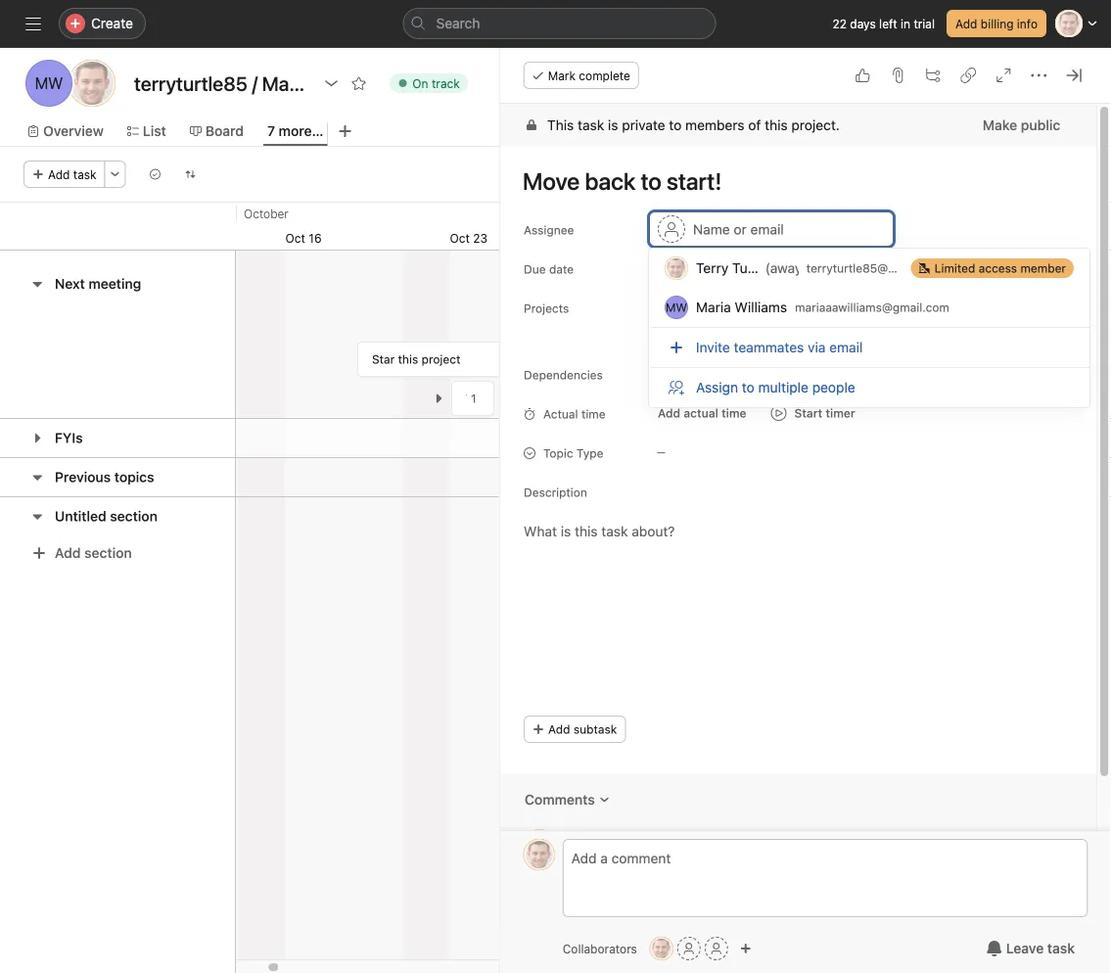 Task type: describe. For each thing, give the bounding box(es) containing it.
track
[[432, 76, 460, 90]]

/
[[749, 301, 752, 314]]

none image
[[185, 168, 196, 180]]

to for assign
[[742, 379, 755, 396]]

fyis
[[55, 430, 83, 446]]

add section button
[[24, 536, 140, 571]]

add to projects
[[658, 332, 745, 346]]

subtask
[[573, 723, 617, 736]]

star this project
[[373, 353, 461, 366]]

on track button
[[380, 70, 477, 97]]

add section
[[55, 545, 132, 561]]

make public
[[983, 117, 1060, 133]]

next meeting button
[[55, 266, 141, 302]]

dependencies
[[684, 367, 763, 381]]

main content inside move back to start! 'dialog'
[[500, 104, 1097, 885]]

all tasks image
[[149, 168, 161, 180]]

1 vertical spatial this
[[399, 353, 419, 366]]

terryturtle85 / maria 1:1 link
[[651, 298, 812, 317]]

due
[[524, 262, 546, 276]]

task for leave
[[1048, 940, 1075, 957]]

0 vertical spatial tt button
[[524, 839, 555, 870]]

description
[[524, 486, 587, 499]]

this
[[547, 117, 574, 133]]

more actions for this task image
[[1031, 68, 1047, 83]]

assign to multiple people list box
[[649, 249, 1090, 407]]

22 days left in trial
[[833, 17, 935, 30]]

add to starred image
[[351, 75, 367, 91]]

is
[[608, 117, 618, 133]]

oct 16
[[285, 231, 322, 245]]

this inside move back to start! 'dialog'
[[765, 117, 788, 133]]

fyis button
[[55, 421, 83, 456]]

private
[[622, 117, 665, 133]]

assign
[[696, 379, 738, 396]]

next meeting
[[55, 276, 141, 292]]

task for add
[[73, 167, 97, 181]]

start
[[794, 406, 822, 420]]

actual time
[[543, 407, 605, 421]]

expand sidebar image
[[25, 16, 41, 31]]

previous topics button
[[55, 460, 154, 495]]

previous topics
[[55, 469, 154, 485]]

7 more…
[[267, 123, 324, 139]]

public
[[1021, 117, 1060, 133]]

time inside add actual time dropdown button
[[721, 406, 746, 420]]

leave task button
[[974, 931, 1088, 966]]

terryturtle85
[[674, 301, 745, 314]]

projects
[[698, 332, 745, 346]]

overview link
[[27, 120, 104, 142]]

7
[[267, 123, 275, 139]]

maria
[[755, 301, 786, 314]]

full screen image
[[996, 68, 1011, 83]]

due date
[[524, 262, 574, 276]]

create
[[91, 15, 133, 31]]

add task
[[48, 167, 97, 181]]

list link
[[127, 120, 166, 142]]

collapse task list for the section untitled section image
[[29, 509, 45, 524]]

clear due date image
[[804, 262, 816, 274]]

info
[[1017, 17, 1038, 30]]

trial
[[914, 17, 935, 30]]

add to projects button
[[649, 325, 753, 353]]

— button
[[649, 439, 766, 466]]

actual
[[543, 407, 578, 421]]

collapse task list for the section next meeting image
[[29, 276, 45, 292]]

left
[[879, 17, 898, 30]]

dependencies
[[524, 368, 603, 382]]

list
[[143, 123, 166, 139]]

actual
[[684, 406, 718, 420]]

board
[[205, 123, 244, 139]]

this task is private to members of this project.
[[547, 117, 840, 133]]

mark complete
[[548, 69, 631, 82]]

add billing info button
[[947, 10, 1047, 37]]

add or remove collaborators image
[[740, 943, 752, 955]]

billing
[[981, 17, 1014, 30]]

—
[[657, 447, 665, 458]]

start timer button
[[763, 400, 863, 427]]

terryturtle85 / maria 1:1
[[674, 301, 804, 314]]

search button
[[403, 8, 716, 39]]

add actual time
[[658, 406, 746, 420]]

1 vertical spatial tt button
[[650, 937, 674, 961]]

oct 23
[[450, 231, 488, 245]]

make public button
[[970, 108, 1073, 143]]

section for untitled section
[[110, 508, 158, 524]]

0 horizontal spatial tt
[[82, 74, 102, 93]]

add for add section
[[55, 545, 81, 561]]



Task type: vqa. For each thing, say whether or not it's contained in the screenshot.
the This task is private to members of this project.
yes



Task type: locate. For each thing, give the bounding box(es) containing it.
task inside main content
[[578, 117, 604, 133]]

on
[[413, 76, 428, 90]]

add for add billing info
[[956, 17, 978, 30]]

add down untitled
[[55, 545, 81, 561]]

task for this
[[578, 117, 604, 133]]

add inside add task button
[[48, 167, 70, 181]]

time
[[721, 406, 746, 420], [581, 407, 605, 421]]

add subtask image
[[925, 68, 941, 83]]

1 horizontal spatial time
[[721, 406, 746, 420]]

1 horizontal spatial tt
[[532, 848, 547, 862]]

0 horizontal spatial tt button
[[524, 839, 555, 870]]

task left more actions image
[[73, 167, 97, 181]]

task
[[578, 117, 604, 133], [73, 167, 97, 181], [1048, 940, 1075, 957]]

23
[[473, 231, 488, 245]]

start timer
[[794, 406, 855, 420]]

1:1
[[789, 301, 804, 314]]

attachments: add a file to this task, move back to start! image
[[890, 68, 906, 83]]

2 vertical spatial task
[[1048, 940, 1075, 957]]

board link
[[190, 120, 244, 142]]

october
[[244, 207, 289, 220]]

next
[[55, 276, 85, 292]]

1 horizontal spatial task
[[578, 117, 604, 133]]

oct left 16
[[285, 231, 305, 245]]

add inside add subtask button
[[548, 723, 570, 736]]

make
[[983, 117, 1017, 133]]

topic type
[[543, 447, 603, 460]]

this right of
[[765, 117, 788, 133]]

section down untitled section button in the bottom left of the page
[[84, 545, 132, 561]]

on track
[[413, 76, 460, 90]]

add dependencies button
[[649, 360, 772, 388]]

type
[[576, 447, 603, 460]]

add subtask
[[548, 723, 617, 736]]

add inside add to projects button
[[658, 332, 680, 346]]

projects
[[524, 302, 569, 315]]

add
[[956, 17, 978, 30], [48, 167, 70, 181], [658, 332, 680, 346], [658, 367, 680, 381], [658, 406, 680, 420], [55, 545, 81, 561], [548, 723, 570, 736]]

1
[[471, 392, 477, 405]]

tt right mw
[[82, 74, 102, 93]]

show subtasks for task what's something that was harder than expected? image
[[433, 393, 445, 404]]

tt button down comments
[[524, 839, 555, 870]]

section for add section
[[84, 545, 132, 561]]

in
[[901, 17, 911, 30]]

Name or email text field
[[649, 212, 894, 247]]

date
[[549, 262, 574, 276]]

people
[[812, 379, 856, 396]]

show options image
[[323, 75, 339, 91]]

0 vertical spatial to
[[669, 117, 682, 133]]

0 likes. click to like this task image
[[855, 68, 870, 83]]

1 horizontal spatial tt button
[[650, 937, 674, 961]]

timer
[[826, 406, 855, 420]]

2 horizontal spatial to
[[742, 379, 755, 396]]

to for add
[[684, 332, 695, 346]]

2 horizontal spatial tt
[[654, 942, 669, 956]]

leave task
[[1006, 940, 1075, 957]]

to right assign
[[742, 379, 755, 396]]

add dependencies
[[658, 367, 763, 381]]

previous
[[55, 469, 111, 485]]

1 horizontal spatial this
[[765, 117, 788, 133]]

star
[[373, 353, 395, 366]]

untitled section
[[55, 508, 158, 524]]

0 vertical spatial tt
[[82, 74, 102, 93]]

add for add to projects
[[658, 332, 680, 346]]

complete
[[579, 69, 631, 82]]

add inside add actual time dropdown button
[[658, 406, 680, 420]]

meeting
[[89, 276, 141, 292]]

1 horizontal spatial oct
[[450, 231, 470, 245]]

0 horizontal spatial task
[[73, 167, 97, 181]]

oct for oct 23
[[450, 231, 470, 245]]

project
[[422, 353, 461, 366]]

tt down comments
[[532, 848, 547, 862]]

1 oct from the left
[[285, 231, 305, 245]]

7 more… button
[[267, 120, 324, 142]]

time down assign
[[721, 406, 746, 420]]

move back to start! dialog
[[500, 48, 1111, 973]]

assign to multiple people
[[696, 379, 856, 396]]

add for add actual time
[[658, 406, 680, 420]]

2 vertical spatial to
[[742, 379, 755, 396]]

comments button
[[512, 782, 623, 818]]

add down terryturtle85
[[658, 332, 680, 346]]

add task button
[[24, 161, 105, 188]]

add tab image
[[337, 123, 353, 139]]

16
[[309, 231, 322, 245]]

1 vertical spatial to
[[684, 332, 695, 346]]

add down add to projects
[[658, 367, 680, 381]]

add for add subtask
[[548, 723, 570, 736]]

0 horizontal spatial to
[[669, 117, 682, 133]]

main content containing this task is private to members of this project.
[[500, 104, 1097, 885]]

2 horizontal spatial task
[[1048, 940, 1075, 957]]

task right leave
[[1048, 940, 1075, 957]]

main content
[[500, 104, 1097, 885]]

add inside add billing info button
[[956, 17, 978, 30]]

topics
[[114, 469, 154, 485]]

this right star
[[399, 353, 419, 366]]

2 vertical spatial tt
[[654, 942, 669, 956]]

untitled
[[55, 508, 106, 524]]

days
[[850, 17, 876, 30]]

leave
[[1006, 940, 1044, 957]]

to left projects
[[684, 332, 695, 346]]

project.
[[791, 117, 840, 133]]

Task Name text field
[[510, 159, 1073, 204]]

more…
[[279, 123, 324, 139]]

add billing info
[[956, 17, 1038, 30]]

mw
[[35, 74, 63, 93]]

time right actual
[[581, 407, 605, 421]]

add actual time button
[[649, 400, 755, 427]]

section down topics
[[110, 508, 158, 524]]

of
[[748, 117, 761, 133]]

0 horizontal spatial this
[[399, 353, 419, 366]]

tt button
[[524, 839, 555, 870], [650, 937, 674, 961]]

add for add task
[[48, 167, 70, 181]]

1 vertical spatial task
[[73, 167, 97, 181]]

add left billing
[[956, 17, 978, 30]]

add inside "add section" button
[[55, 545, 81, 561]]

0 vertical spatial this
[[765, 117, 788, 133]]

1 vertical spatial section
[[84, 545, 132, 561]]

search
[[436, 15, 480, 31]]

to inside button
[[684, 332, 695, 346]]

1 vertical spatial tt
[[532, 848, 547, 862]]

oct left 23
[[450, 231, 470, 245]]

collaborators
[[563, 942, 637, 956]]

0 vertical spatial section
[[110, 508, 158, 524]]

1 horizontal spatial to
[[684, 332, 695, 346]]

search list box
[[403, 8, 716, 39]]

this
[[765, 117, 788, 133], [399, 353, 419, 366]]

task left is
[[578, 117, 604, 133]]

multiple
[[758, 379, 809, 396]]

tt right the collaborators
[[654, 942, 669, 956]]

assignee
[[524, 223, 574, 237]]

tt
[[82, 74, 102, 93], [532, 848, 547, 862], [654, 942, 669, 956]]

collapse task list for the section previous topics image
[[29, 470, 45, 485]]

overview
[[43, 123, 104, 139]]

mark
[[548, 69, 576, 82]]

add subtask button
[[524, 716, 626, 743]]

add left subtask
[[548, 723, 570, 736]]

more actions image
[[109, 168, 121, 180]]

to inside list box
[[742, 379, 755, 396]]

tt button right the collaborators
[[650, 937, 674, 961]]

oct
[[285, 231, 305, 245], [450, 231, 470, 245]]

2 oct from the left
[[450, 231, 470, 245]]

0 vertical spatial task
[[578, 117, 604, 133]]

copy task link image
[[961, 68, 976, 83]]

expand task list for the section fyis image
[[29, 430, 45, 446]]

mark complete button
[[524, 62, 639, 89]]

members
[[685, 117, 744, 133]]

0 horizontal spatial time
[[581, 407, 605, 421]]

add inside add dependencies button
[[658, 367, 680, 381]]

add left actual
[[658, 406, 680, 420]]

close details image
[[1066, 68, 1082, 83]]

to right private
[[669, 117, 682, 133]]

0 horizontal spatial oct
[[285, 231, 305, 245]]

add down the overview link
[[48, 167, 70, 181]]

add for add dependencies
[[658, 367, 680, 381]]

oct for oct 16
[[285, 231, 305, 245]]

untitled section button
[[55, 499, 158, 534]]

None text field
[[129, 66, 314, 101]]

22
[[833, 17, 847, 30]]



